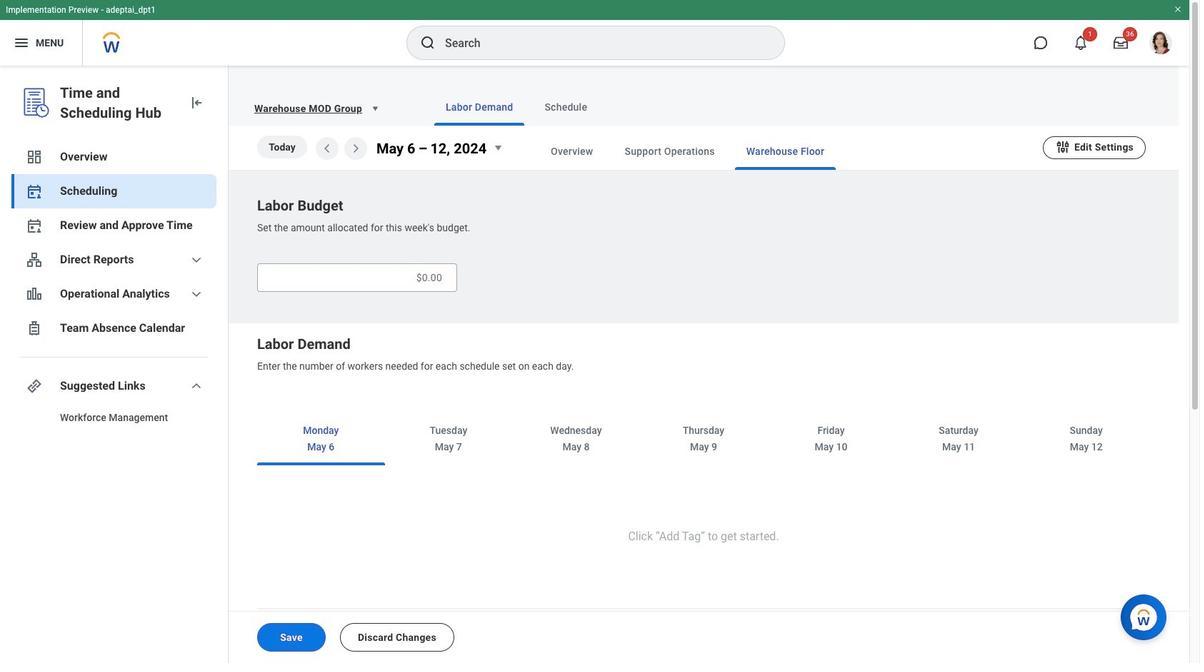 Task type: vqa. For each thing, say whether or not it's contained in the screenshot.
success
no



Task type: describe. For each thing, give the bounding box(es) containing it.
time and scheduling hub element
[[60, 83, 177, 123]]

view team image
[[26, 252, 43, 269]]

Search Workday  search field
[[445, 27, 755, 59]]

link image
[[26, 378, 43, 395]]

navigation pane region
[[0, 66, 229, 664]]

caret down small image
[[368, 101, 382, 116]]

chevron down small image for view team image
[[188, 252, 205, 269]]

inbox large image
[[1114, 36, 1129, 50]]

1 vertical spatial tab list
[[511, 133, 1044, 170]]

insert row after image
[[269, 638, 283, 653]]

0 vertical spatial tab list
[[406, 89, 1162, 126]]



Task type: locate. For each thing, give the bounding box(es) containing it.
justify image
[[13, 34, 30, 51]]

chevron right small image
[[347, 140, 365, 157]]

task timeoff image
[[26, 320, 43, 337]]

calendar user solid image
[[26, 183, 43, 200]]

chevron down small image for 'link' icon
[[188, 378, 205, 395]]

dashboard image
[[26, 149, 43, 166]]

3 chevron down small image from the top
[[188, 378, 205, 395]]

banner
[[0, 0, 1190, 66]]

configure image
[[1056, 139, 1071, 155]]

chevron down small image
[[188, 252, 205, 269], [188, 286, 205, 303], [188, 378, 205, 395]]

notifications large image
[[1074, 36, 1089, 50]]

close environment banner image
[[1174, 5, 1183, 14]]

chart image
[[26, 286, 43, 303]]

1 vertical spatial chevron down small image
[[188, 286, 205, 303]]

tab list
[[406, 89, 1162, 126], [511, 133, 1044, 170]]

search image
[[420, 34, 437, 51]]

tab panel
[[229, 126, 1201, 664]]

2 vertical spatial chevron down small image
[[188, 378, 205, 395]]

0 vertical spatial chevron down small image
[[188, 252, 205, 269]]

2 chevron down small image from the top
[[188, 286, 205, 303]]

transformation import image
[[188, 94, 205, 111]]

1 chevron down small image from the top
[[188, 252, 205, 269]]

caret down small image
[[490, 139, 507, 157]]

None text field
[[257, 264, 457, 292]]

chevron down small image for chart image
[[188, 286, 205, 303]]

chevron left small image
[[319, 140, 336, 157]]

calendar user solid image
[[26, 217, 43, 234]]

profile logan mcneil image
[[1150, 31, 1173, 57]]



